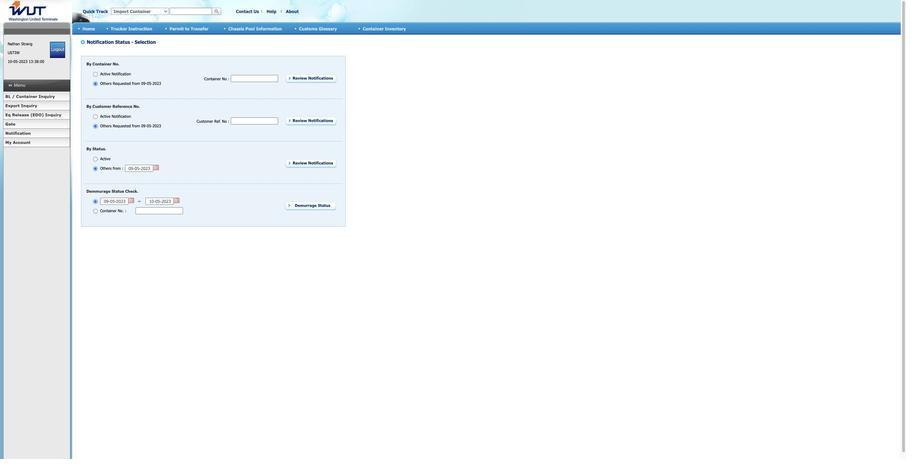 Task type: vqa. For each thing, say whether or not it's contained in the screenshot.
10-05-2023 13:38:00 on the top left of page
yes



Task type: describe. For each thing, give the bounding box(es) containing it.
us
[[254, 9, 259, 14]]

help link
[[267, 9, 276, 14]]

permit to transfer
[[170, 26, 209, 31]]

bl
[[5, 94, 11, 99]]

release
[[12, 113, 29, 117]]

inquiry for container
[[39, 94, 55, 99]]

about
[[286, 9, 299, 14]]

pool
[[245, 26, 255, 31]]

/
[[12, 94, 15, 99]]

export inquiry link
[[3, 101, 70, 110]]

quick track
[[83, 9, 108, 14]]

information
[[256, 26, 282, 31]]

inquiry for (edo)
[[45, 113, 61, 117]]

10-
[[8, 59, 13, 64]]

1 vertical spatial inquiry
[[21, 103, 37, 108]]

about link
[[286, 9, 299, 14]]

0 vertical spatial container
[[363, 26, 384, 31]]

eq release (edo) inquiry link
[[3, 110, 70, 120]]

login image
[[50, 42, 65, 58]]

customs glossary
[[299, 26, 337, 31]]

contact us link
[[236, 9, 259, 14]]

help
[[267, 9, 276, 14]]

glossary
[[319, 26, 337, 31]]

chassis
[[228, 26, 244, 31]]

gate
[[5, 122, 15, 126]]

nathan
[[8, 41, 20, 46]]

chassis pool information
[[228, 26, 282, 31]]

13:38:00
[[29, 59, 44, 64]]

2023
[[19, 59, 27, 64]]



Task type: locate. For each thing, give the bounding box(es) containing it.
account
[[13, 140, 30, 145]]

0 horizontal spatial container
[[16, 94, 37, 99]]

container
[[363, 26, 384, 31], [16, 94, 37, 99]]

10-05-2023 13:38:00
[[8, 59, 44, 64]]

quick
[[83, 9, 95, 14]]

bl / container inquiry
[[5, 94, 55, 99]]

container left inventory
[[363, 26, 384, 31]]

gate link
[[3, 120, 70, 129]]

notification link
[[3, 129, 70, 138]]

0 vertical spatial inquiry
[[39, 94, 55, 99]]

eq release (edo) inquiry
[[5, 113, 61, 117]]

1 vertical spatial container
[[16, 94, 37, 99]]

track
[[96, 9, 108, 14]]

nathan strang
[[8, 41, 32, 46]]

trucker
[[111, 26, 127, 31]]

inquiry up export inquiry link
[[39, 94, 55, 99]]

contact us
[[236, 9, 259, 14]]

None text field
[[170, 8, 212, 15]]

trucker instruction
[[111, 26, 152, 31]]

my
[[5, 140, 12, 145]]

inquiry
[[39, 94, 55, 99], [21, 103, 37, 108], [45, 113, 61, 117]]

bl / container inquiry link
[[3, 92, 70, 101]]

export inquiry
[[5, 103, 37, 108]]

customs
[[299, 26, 317, 31]]

eq
[[5, 113, 11, 117]]

inquiry right '(edo)'
[[45, 113, 61, 117]]

notification
[[5, 131, 31, 136]]

home
[[82, 26, 95, 31]]

strang
[[21, 41, 32, 46]]

my account
[[5, 140, 30, 145]]

ustiw
[[8, 50, 20, 55]]

(edo)
[[30, 113, 44, 117]]

transfer
[[191, 26, 209, 31]]

1 horizontal spatial container
[[363, 26, 384, 31]]

instruction
[[128, 26, 152, 31]]

2 vertical spatial inquiry
[[45, 113, 61, 117]]

my account link
[[3, 138, 70, 147]]

05-
[[13, 59, 19, 64]]

permit
[[170, 26, 184, 31]]

export
[[5, 103, 20, 108]]

contact
[[236, 9, 252, 14]]

to
[[185, 26, 189, 31]]

inventory
[[385, 26, 406, 31]]

inquiry down bl / container inquiry at the top of page
[[21, 103, 37, 108]]

container inventory
[[363, 26, 406, 31]]

container inside bl / container inquiry link
[[16, 94, 37, 99]]

container up export inquiry
[[16, 94, 37, 99]]



